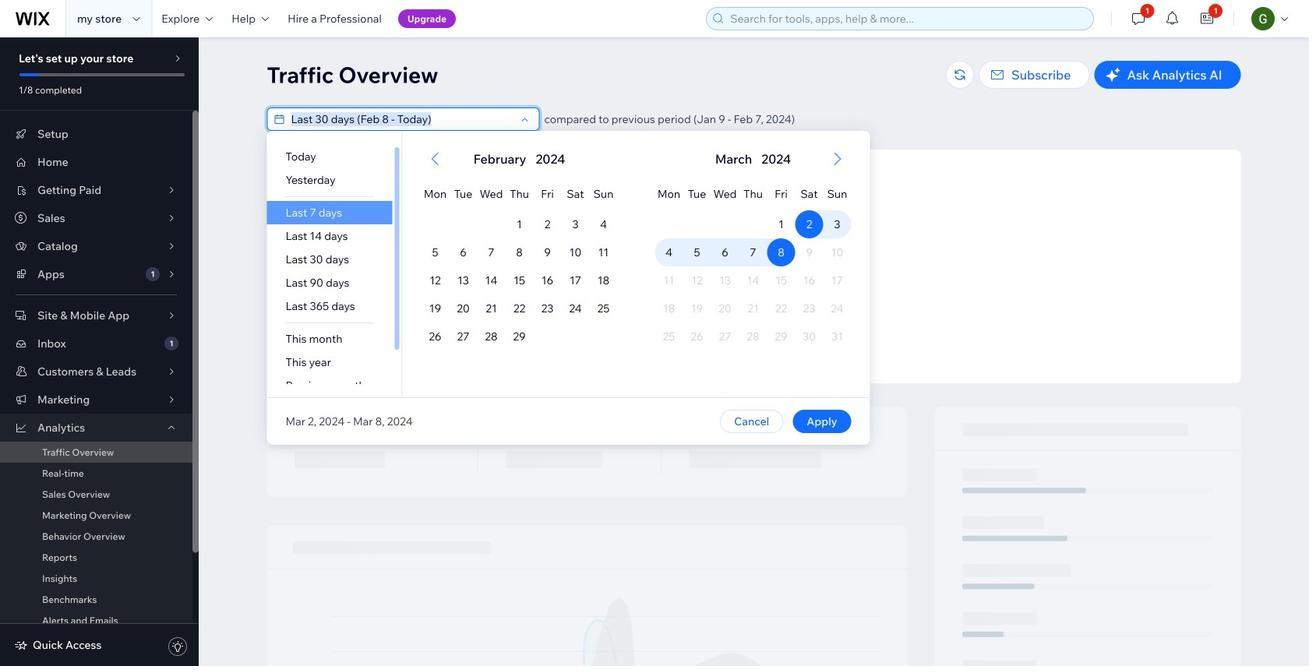 Task type: vqa. For each thing, say whether or not it's contained in the screenshot.
Upgrade
no



Task type: describe. For each thing, give the bounding box(es) containing it.
1 alert from the left
[[469, 150, 570, 168]]

Search for tools, apps, help & more... field
[[726, 8, 1089, 30]]

2 alert from the left
[[710, 150, 796, 168]]

1 grid from the left
[[402, 131, 636, 397]]

2 grid from the left
[[636, 131, 870, 397]]

page skeleton image
[[267, 407, 1241, 666]]



Task type: locate. For each thing, give the bounding box(es) containing it.
row group for 1st grid from the right
[[636, 210, 870, 397]]

2 row group from the left
[[636, 210, 870, 397]]

None field
[[286, 108, 515, 130]]

grid
[[402, 131, 636, 397], [636, 131, 870, 397]]

0 horizontal spatial alert
[[469, 150, 570, 168]]

row
[[421, 173, 618, 210], [655, 173, 851, 210], [421, 210, 618, 238], [655, 210, 851, 238], [421, 238, 618, 266], [655, 238, 851, 266], [421, 266, 618, 295], [655, 266, 851, 295], [421, 295, 618, 323], [655, 295, 851, 323], [421, 323, 618, 351], [655, 323, 851, 351]]

sidebar element
[[0, 37, 199, 666]]

1 horizontal spatial alert
[[710, 150, 796, 168]]

1 row group from the left
[[402, 210, 636, 397]]

friday, march 8, 2024 cell
[[767, 238, 795, 266]]

alert
[[469, 150, 570, 168], [710, 150, 796, 168]]

row group
[[402, 210, 636, 397], [636, 210, 870, 397]]

saturday, march 2, 2024 cell
[[795, 210, 823, 238]]

row group for 2nd grid from right
[[402, 210, 636, 397]]

list box
[[267, 145, 402, 397]]



